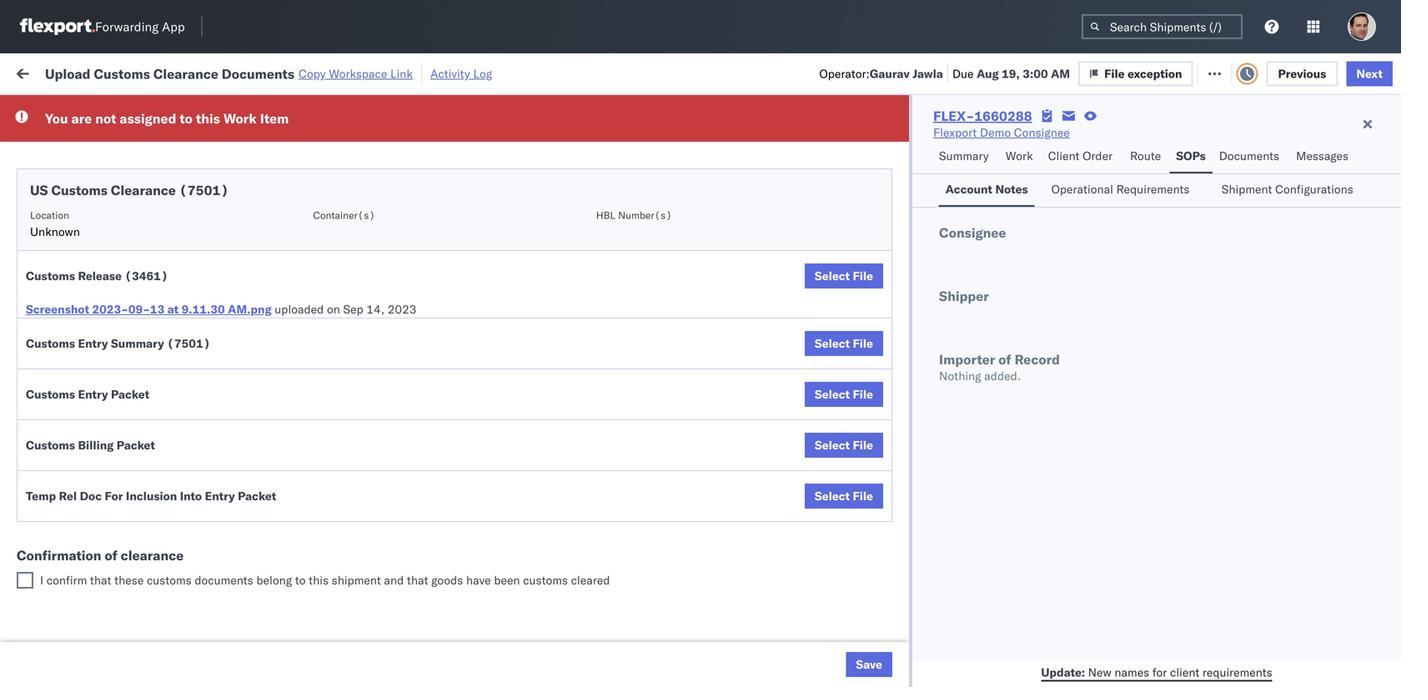 Task type: describe. For each thing, give the bounding box(es) containing it.
proof
[[79, 459, 108, 474]]

air for 3:30 pm est, feb 17, 2023
[[511, 166, 526, 181]]

clearance for us customs clearance (7501)
[[111, 182, 176, 199]]

angeles, for 4th schedule pickup from los angeles, ca link from the bottom of the page
[[179, 267, 225, 282]]

sep
[[343, 302, 364, 317]]

10:30
[[269, 313, 301, 328]]

los up 13
[[157, 267, 176, 282]]

select for customs entry packet
[[815, 387, 850, 402]]

batch action button
[[1283, 60, 1392, 85]]

customs left billing
[[26, 438, 75, 453]]

1 bookings test consignee from the top
[[727, 350, 861, 365]]

1 western from the top
[[871, 166, 914, 181]]

2 3:30 pm est, feb 17, 2023 from the top
[[269, 203, 419, 218]]

2 bookings test consignee from the top
[[727, 423, 861, 438]]

activity log button
[[430, 63, 492, 84]]

mode button
[[502, 133, 594, 149]]

customs up location
[[51, 182, 108, 199]]

account inside button
[[946, 182, 993, 196]]

from for 4th schedule pickup from los angeles, ca link from the top of the page
[[130, 561, 154, 576]]

schedule delivery appointment button for 2:59 am est, feb 17, 2023
[[38, 128, 205, 146]]

file for temp rel doc for inclusion into entry packet
[[853, 489, 874, 503]]

work inside import work button
[[181, 65, 210, 79]]

otter for otter products, llc
[[727, 130, 755, 144]]

2 schedule delivery appointment link from the top
[[38, 201, 205, 218]]

2 flex-1977428 from the top
[[921, 387, 1008, 401]]

2 vertical spatial entry
[[205, 489, 235, 503]]

ocean fcl
[[511, 570, 569, 585]]

pm up 3:00 pm est, feb 20, 2023 on the left top of page
[[297, 203, 315, 218]]

select for temp rel doc for inclusion into entry packet
[[815, 489, 850, 503]]

air for 12:00 pm est, feb 25, 2023
[[511, 460, 526, 475]]

deadline button
[[260, 133, 427, 149]]

pickup down upload customs clearance documents
[[91, 267, 127, 282]]

resize handle column header for client name
[[699, 129, 719, 687]]

added.
[[985, 369, 1021, 383]]

est, for schedule pickup from los angeles international airport link
[[318, 166, 343, 181]]

pm for schedule pickup from los angeles international airport
[[297, 166, 315, 181]]

2023 for 4th schedule pickup from los angeles, ca link from the top of the page
[[386, 570, 415, 585]]

delivery for 10:30 pm est, feb 21, 2023's schedule delivery appointment button
[[91, 312, 134, 327]]

container(s)
[[313, 209, 375, 221]]

1 vertical spatial summary
[[111, 336, 164, 351]]

container numbers button
[[1019, 126, 1111, 156]]

app
[[162, 19, 185, 35]]

schedule delivery appointment button for 10:30 pm est, feb 21, 2023
[[38, 312, 205, 330]]

upload for proof
[[38, 459, 76, 474]]

los left into
[[157, 488, 176, 502]]

2023 for schedule pickup from los angeles international airport link
[[390, 166, 419, 181]]

numbers for container numbers
[[1028, 143, 1069, 156]]

activity
[[430, 66, 470, 81]]

nothing
[[939, 369, 982, 383]]

2023 right 28,
[[391, 497, 420, 511]]

route
[[1130, 149, 1161, 163]]

schedule for schedule delivery appointment link related to 10:30
[[38, 312, 88, 327]]

angeles, for second schedule pickup from los angeles, ca link from the top
[[179, 488, 225, 502]]

los right the these
[[157, 561, 176, 576]]

2 3:30 from the top
[[269, 203, 294, 218]]

3:00 pm est, feb 20, 2023
[[269, 240, 419, 254]]

est, up 3:00 pm est, feb 20, 2023 on the left top of page
[[318, 203, 343, 218]]

operational requirements
[[1052, 182, 1190, 196]]

log
[[473, 66, 492, 81]]

187
[[390, 65, 412, 79]]

1 flex-2001714 from the top
[[921, 166, 1008, 181]]

4 schedule delivery appointment from the top
[[38, 643, 205, 657]]

schedule for 4th schedule pickup from los angeles, ca link from the bottom of the page
[[38, 267, 88, 282]]

1 vertical spatial work
[[223, 110, 257, 127]]

i
[[40, 573, 43, 588]]

select for customs entry summary (7501)
[[815, 336, 850, 351]]

1 3:30 pm est, feb 17, 2023 from the top
[[269, 166, 419, 181]]

1 confirm pickup from los angeles, ca button from the top
[[38, 340, 237, 375]]

12:00
[[269, 460, 301, 475]]

documents button
[[1213, 141, 1290, 174]]

schedule for second schedule delivery appointment link from the top of the page
[[38, 202, 88, 217]]

deadline
[[269, 136, 311, 149]]

inclusion
[[126, 489, 177, 503]]

file for customs billing packet
[[853, 438, 874, 453]]

pickup down 2023-
[[84, 341, 120, 355]]

3,
[[372, 570, 383, 585]]

filtered by:
[[17, 102, 76, 117]]

otter products - test account
[[619, 130, 779, 144]]

products
[[650, 130, 697, 144]]

est, for upload customs clearance documents link
[[318, 240, 343, 254]]

est, for "upload proof of delivery" link
[[325, 460, 350, 475]]

2 1977428 from the top
[[957, 387, 1008, 401]]

9 resize handle column header from the left
[[1316, 129, 1337, 687]]

aug
[[977, 66, 999, 81]]

entry for summary
[[78, 336, 108, 351]]

1 vertical spatial at
[[167, 302, 179, 317]]

am right 19, on the right top
[[1051, 66, 1070, 81]]

track
[[431, 65, 458, 79]]

customs down screenshot
[[26, 336, 75, 351]]

select file for temp rel doc for inclusion into entry packet
[[815, 489, 874, 503]]

screenshot 2023-09-13 at 9.11.30 am.png uploaded on sep 14, 2023
[[26, 302, 417, 317]]

13
[[150, 302, 165, 317]]

previous
[[1279, 66, 1327, 81]]

delivery inside button
[[124, 459, 167, 474]]

goods
[[431, 573, 463, 588]]

ca for second schedule pickup from los angeles, ca link from the bottom of the page
[[38, 541, 54, 556]]

2:59 am est, feb 17, 2023
[[269, 130, 420, 144]]

schedule delivery appointment for second schedule delivery appointment link from the top of the page
[[38, 202, 205, 217]]

from for 4th schedule pickup from los angeles, ca link from the bottom of the page
[[130, 267, 154, 282]]

los up clearance
[[157, 524, 176, 539]]

ocean for honeywell - test account
[[511, 313, 545, 328]]

1911408
[[957, 350, 1008, 365]]

my work
[[17, 60, 91, 83]]

4 bookings from the top
[[727, 644, 776, 658]]

account notes
[[946, 182, 1028, 196]]

into
[[180, 489, 202, 503]]

2 bookings from the top
[[727, 423, 776, 438]]

forwarding app link
[[20, 18, 185, 35]]

4 schedule pickup from los angeles, ca link from the top
[[38, 560, 237, 594]]

upload customs clearance documents link
[[38, 230, 237, 263]]

pickup inside schedule pickup from los angeles international airport
[[91, 157, 127, 172]]

select file for customs entry summary (7501)
[[815, 336, 874, 351]]

1 vertical spatial documents
[[1220, 149, 1280, 163]]

angeles, for second schedule pickup from los angeles, ca link from the bottom of the page
[[179, 524, 225, 539]]

upload customs clearance documents button
[[38, 230, 237, 265]]

not
[[95, 110, 116, 127]]

products,
[[758, 130, 809, 144]]

2 confirm pickup from los angeles, ca from the top
[[38, 378, 218, 409]]

numbers for mbl/mawb numbers
[[1197, 136, 1238, 149]]

are
[[71, 110, 92, 127]]

1 customs from the left
[[147, 573, 192, 588]]

from for schedule pickup from los angeles international airport link
[[130, 157, 154, 172]]

schedule delivery appointment link for 10:30
[[38, 312, 205, 328]]

2 ca from the top
[[38, 357, 54, 372]]

container
[[1028, 130, 1072, 142]]

(3461)
[[125, 269, 168, 283]]

resize handle column header for deadline
[[424, 129, 444, 687]]

feb for "upload proof of delivery" link
[[353, 460, 374, 475]]

0 horizontal spatial this
[[196, 110, 220, 127]]

1 1977428 from the top
[[957, 277, 1008, 291]]

2 mawb1234 from the top
[[1136, 203, 1201, 218]]

air for 3:00 pm est, feb 20, 2023
[[511, 240, 526, 254]]

flexport
[[934, 125, 977, 140]]

flex-1660288 link
[[934, 108, 1033, 124]]

schedule for 2:59 schedule delivery appointment link
[[38, 129, 88, 143]]

feb for upload customs clearance documents link
[[346, 240, 366, 254]]

resize handle column header for workitem
[[239, 129, 259, 687]]

confirmation
[[17, 547, 101, 564]]

number(s)
[[618, 209, 672, 221]]

snooze
[[452, 136, 485, 149]]

2 confirm from the top
[[38, 378, 81, 392]]

lcl for otter products - test account
[[548, 130, 568, 144]]

screenshot
[[26, 302, 89, 317]]

been
[[494, 573, 520, 588]]

0 vertical spatial to
[[180, 110, 193, 127]]

select file for customs billing packet
[[815, 438, 874, 453]]

1 schedule pickup from los angeles, ca link from the top
[[38, 267, 237, 300]]

:
[[119, 103, 123, 116]]

28,
[[370, 497, 388, 511]]

summary inside button
[[939, 149, 989, 163]]

2023 right container(s)
[[390, 203, 419, 218]]

2:59 for 2:59 am est, mar 3, 2023
[[269, 570, 294, 585]]

link
[[390, 66, 413, 81]]

select file button for customs release (3461)
[[805, 264, 884, 289]]

Search Shipments (/) text field
[[1082, 14, 1243, 39]]

gaurav
[[870, 66, 910, 81]]

select for customs billing packet
[[815, 438, 850, 453]]

flexport. image
[[20, 18, 95, 35]]

schedule delivery appointment link for 2:59
[[38, 128, 205, 145]]

schedule delivery appointment for 2:59 schedule delivery appointment link
[[38, 129, 205, 143]]

schedule for schedule pickup from los angeles international airport link
[[38, 157, 88, 172]]

have
[[466, 573, 491, 588]]

schedule for second schedule pickup from los angeles, ca link from the top
[[38, 488, 88, 502]]

3 schedule pickup from los angeles, ca link from the top
[[38, 524, 237, 557]]

next button
[[1347, 61, 1393, 86]]

2 that from the left
[[407, 573, 428, 588]]

names
[[1115, 665, 1150, 680]]

3 ocean from the top
[[511, 570, 545, 585]]

consignee inside button
[[727, 136, 775, 149]]

order
[[1083, 149, 1113, 163]]

shipper
[[939, 288, 989, 305]]

you are not assigned to this work item
[[45, 110, 289, 127]]

2 confirm pickup from los angeles, ca button from the top
[[38, 377, 237, 412]]

1 schedule pickup from los angeles, ca button from the top
[[38, 267, 237, 302]]

i confirm that these customs documents belong to this shipment and that goods have been customs cleared
[[40, 573, 610, 588]]

flex id button
[[886, 133, 1003, 149]]

assigned
[[120, 110, 176, 127]]

pickup right confirm
[[91, 561, 127, 576]]

2 digital from the top
[[917, 203, 952, 218]]

ocean lcl for otter
[[511, 130, 568, 144]]

1660288
[[975, 108, 1033, 124]]

2023 for "upload proof of delivery" link
[[398, 460, 427, 475]]

2 schedule delivery appointment button from the top
[[38, 201, 205, 220]]

clearance for upload customs clearance documents
[[129, 231, 183, 245]]

file for customs release (3461)
[[853, 269, 874, 283]]

1 mawb1234 from the top
[[1136, 166, 1201, 181]]

schedule pickup from los angeles, ca for second schedule pickup from los angeles, ca link from the top
[[38, 488, 225, 519]]

2150210
[[957, 240, 1008, 254]]

0 vertical spatial upload
[[45, 65, 91, 82]]

customs entry packet
[[26, 387, 149, 402]]

3 bookings from the top
[[727, 497, 776, 511]]

from down 09-
[[123, 341, 147, 355]]

mbl/mawb
[[1136, 136, 1194, 149]]

ocean for otter products - test account
[[511, 130, 545, 144]]

for for names
[[1153, 665, 1167, 680]]

billing
[[78, 438, 114, 453]]

schedule for 4th schedule pickup from los angeles, ca link from the top of the page
[[38, 561, 88, 576]]

1 2001714 from the top
[[957, 166, 1008, 181]]

from down customs entry summary (7501)
[[123, 378, 147, 392]]

doc
[[80, 489, 102, 503]]

appointment for second schedule delivery appointment link from the top of the page
[[137, 202, 205, 217]]

customs up :
[[94, 65, 150, 82]]

operational
[[1052, 182, 1114, 196]]

feb for schedule pickup from los angeles international airport link
[[346, 166, 366, 181]]

forwarding
[[95, 19, 159, 35]]

copy workspace link button
[[299, 66, 413, 81]]

name
[[649, 136, 675, 149]]

import work
[[140, 65, 210, 79]]

feb for schedule delivery appointment link related to 10:30
[[353, 313, 374, 328]]

otter for otter products - test account
[[619, 130, 647, 144]]

messages
[[1297, 149, 1349, 163]]

1 confirm pickup from los angeles, ca from the top
[[38, 341, 218, 372]]

1 horizontal spatial at
[[338, 65, 349, 79]]

upload proof of delivery button
[[38, 458, 167, 477]]

25,
[[377, 460, 395, 475]]

clearance for upload customs clearance documents copy workspace link
[[153, 65, 218, 82]]

am.png
[[228, 302, 272, 317]]

2023 for schedule delivery appointment link related to 10:30
[[398, 313, 427, 328]]



Task type: locate. For each thing, give the bounding box(es) containing it.
0 vertical spatial ocean
[[511, 130, 545, 144]]

location unknown
[[30, 209, 80, 239]]

resize handle column header for consignee
[[866, 129, 886, 687]]

3:00 up uploaded
[[269, 240, 294, 254]]

778
[[313, 65, 335, 79]]

resize handle column header for mode
[[591, 129, 611, 687]]

2 vertical spatial ocean
[[511, 570, 545, 585]]

flex-2150210
[[921, 240, 1008, 254]]

due aug 19, 3:00 am
[[953, 66, 1070, 81]]

upload inside button
[[38, 459, 76, 474]]

5 schedule from the top
[[38, 312, 88, 327]]

1 schedule pickup from los angeles, ca from the top
[[38, 267, 225, 299]]

confirm pickup from los angeles, ca link down customs entry summary (7501)
[[38, 377, 237, 410]]

3 appointment from the top
[[137, 312, 205, 327]]

ca down temp
[[38, 504, 54, 519]]

3 select file from the top
[[815, 387, 874, 402]]

numbers inside 'container numbers'
[[1028, 143, 1069, 156]]

ca up customs entry packet
[[38, 357, 54, 372]]

schedule delivery appointment button down not
[[38, 128, 205, 146]]

flex-1911408
[[921, 350, 1008, 365]]

nyku9743990
[[1028, 129, 1110, 144]]

1 vertical spatial on
[[327, 302, 340, 317]]

4 appointment from the top
[[137, 643, 205, 657]]

schedule delivery appointment button up customs entry summary (7501)
[[38, 312, 205, 330]]

2023 down deadline button
[[390, 166, 419, 181]]

1 select file button from the top
[[805, 264, 884, 289]]

on left "sep" on the left of the page
[[327, 302, 340, 317]]

ca for 4th schedule pickup from los angeles, ca link from the bottom of the page
[[38, 284, 54, 299]]

2001714
[[957, 166, 1008, 181], [957, 203, 1008, 218]]

at right 13
[[167, 302, 179, 317]]

packet for customs entry packet
[[111, 387, 149, 402]]

ocean lcl for honeywell
[[511, 313, 568, 328]]

documents up in
[[222, 65, 295, 82]]

resize handle column header for flex id
[[999, 129, 1019, 687]]

3 schedule from the top
[[38, 202, 88, 217]]

19,
[[1002, 66, 1020, 81]]

status : ready for work, blocked, in progress
[[90, 103, 302, 116]]

to right belong
[[295, 573, 306, 588]]

pickup up confirmation of clearance
[[91, 524, 127, 539]]

5 select file from the top
[[815, 489, 874, 503]]

from up airport
[[130, 157, 154, 172]]

1 vertical spatial entry
[[78, 387, 108, 402]]

delivery for 2nd schedule delivery appointment button from the bottom
[[91, 202, 134, 217]]

schedule delivery appointment down us customs clearance (7501)
[[38, 202, 205, 217]]

6 ca from the top
[[38, 578, 54, 592]]

0 vertical spatial confirm pickup from los angeles, ca
[[38, 341, 218, 372]]

1 horizontal spatial summary
[[939, 149, 989, 163]]

2023 right 20,
[[390, 240, 419, 254]]

angeles, for 4th schedule pickup from los angeles, ca link from the top of the page
[[179, 561, 225, 576]]

customs billing packet
[[26, 438, 155, 453]]

0 vertical spatial mawb1234
[[1136, 166, 1201, 181]]

2 air from the top
[[511, 240, 526, 254]]

0 vertical spatial 3:30 pm est, feb 17, 2023
[[269, 166, 419, 181]]

ca for 4th schedule pickup from los angeles, ca link from the top of the page
[[38, 578, 54, 592]]

4 bookings test consignee from the top
[[727, 644, 861, 658]]

ca for second schedule pickup from los angeles, ca link from the top
[[38, 504, 54, 519]]

4 schedule from the top
[[38, 267, 88, 282]]

1 horizontal spatial client
[[1048, 149, 1080, 163]]

2 select file from the top
[[815, 336, 874, 351]]

0 horizontal spatial 3:00
[[269, 240, 294, 254]]

2 lcl from the top
[[548, 313, 568, 328]]

8 schedule from the top
[[38, 561, 88, 576]]

0 vertical spatial confirm pickup from los angeles, ca link
[[38, 340, 237, 373]]

container numbers
[[1028, 130, 1072, 156]]

documents down the unknown
[[38, 247, 99, 262]]

upload
[[45, 65, 91, 82], [38, 231, 76, 245], [38, 459, 76, 474]]

pickup down upload proof of delivery button
[[91, 488, 127, 502]]

0 vertical spatial 3:00
[[1023, 66, 1048, 81]]

1 schedule delivery appointment link from the top
[[38, 128, 205, 145]]

customs down clearance
[[147, 573, 192, 588]]

1 ca from the top
[[38, 284, 54, 299]]

21,
[[377, 313, 395, 328]]

0 vertical spatial confirm
[[38, 341, 81, 355]]

work down the 'flexport demo consignee' link
[[1006, 149, 1033, 163]]

feb left 28,
[[347, 497, 367, 511]]

feb for 2:59 schedule delivery appointment link
[[347, 130, 367, 144]]

14,
[[367, 302, 385, 317]]

1 vertical spatial 3:30
[[269, 203, 294, 218]]

pickup up airport
[[91, 157, 127, 172]]

client for client order
[[1048, 149, 1080, 163]]

ca
[[38, 284, 54, 299], [38, 357, 54, 372], [38, 394, 54, 409], [38, 504, 54, 519], [38, 541, 54, 556], [38, 578, 54, 592]]

select file for customs release (3461)
[[815, 269, 874, 283]]

3 select from the top
[[815, 387, 850, 402]]

3 bookings test consignee from the top
[[727, 497, 861, 511]]

customs entry summary (7501)
[[26, 336, 210, 351]]

est, down 12:00 pm est, feb 25, 2023
[[319, 497, 344, 511]]

1 vertical spatial packet
[[117, 438, 155, 453]]

jawla
[[913, 66, 944, 81]]

0 vertical spatial lcl
[[548, 130, 568, 144]]

from
[[130, 157, 154, 172], [130, 267, 154, 282], [123, 341, 147, 355], [123, 378, 147, 392], [130, 488, 154, 502], [130, 524, 154, 539], [130, 561, 154, 576]]

est, for 4th schedule pickup from los angeles, ca link from the top of the page
[[319, 570, 344, 585]]

integration test account - western digital
[[727, 166, 952, 181], [727, 203, 952, 218]]

shipment configurations
[[1222, 182, 1354, 196]]

0 horizontal spatial documents
[[38, 247, 99, 262]]

0 vertical spatial 2:59
[[269, 130, 294, 144]]

appointment
[[137, 129, 205, 143], [137, 202, 205, 217], [137, 312, 205, 327], [137, 643, 205, 657]]

los down 13
[[151, 341, 169, 355]]

1 vertical spatial 3:00
[[269, 240, 294, 254]]

1 vertical spatial 3:30 pm est, feb 17, 2023
[[269, 203, 419, 218]]

1 vertical spatial 2001714
[[957, 203, 1008, 218]]

select for customs release (3461)
[[815, 269, 850, 283]]

5 select from the top
[[815, 489, 850, 503]]

schedule down confirm
[[38, 643, 88, 657]]

0 horizontal spatial customs
[[147, 573, 192, 588]]

digital down the 'id'
[[917, 166, 952, 181]]

1 vertical spatial confirm pickup from los angeles, ca link
[[38, 377, 237, 410]]

of inside importer of record nothing added.
[[999, 351, 1012, 368]]

save button
[[846, 652, 893, 677]]

2 vertical spatial 17,
[[369, 203, 387, 218]]

delivery for schedule delivery appointment button related to 2:59 am est, feb 17, 2023
[[91, 129, 134, 143]]

5 ca from the top
[[38, 541, 54, 556]]

work
[[48, 60, 91, 83]]

0 vertical spatial this
[[196, 110, 220, 127]]

documents for upload customs clearance documents copy workspace link
[[222, 65, 295, 82]]

schedule delivery appointment for schedule delivery appointment link related to 10:30
[[38, 312, 205, 327]]

1 confirm from the top
[[38, 341, 81, 355]]

2 resize handle column header from the left
[[424, 129, 444, 687]]

appointment down you are not assigned to this work item
[[137, 129, 205, 143]]

2 select file button from the top
[[805, 331, 884, 356]]

4 ca from the top
[[38, 504, 54, 519]]

mawb1234 down requirements
[[1136, 203, 1201, 218]]

2:59
[[269, 130, 294, 144], [269, 497, 294, 511], [269, 570, 294, 585]]

2023 for 2:59 schedule delivery appointment link
[[391, 130, 420, 144]]

confirm down screenshot
[[38, 341, 81, 355]]

1 digital from the top
[[917, 166, 952, 181]]

1 vertical spatial ocean lcl
[[511, 313, 568, 328]]

that
[[90, 573, 111, 588], [407, 573, 428, 588]]

0 vertical spatial for
[[159, 103, 173, 116]]

flex-1988285 button
[[894, 126, 1011, 149], [894, 126, 1011, 149]]

clearance
[[121, 547, 184, 564]]

select file for customs entry packet
[[815, 387, 874, 402]]

1 vertical spatial western
[[871, 203, 914, 218]]

3 ca from the top
[[38, 394, 54, 409]]

0 vertical spatial schedule pickup from los angeles, ca button
[[38, 267, 237, 302]]

9 schedule from the top
[[38, 643, 88, 657]]

message (10)
[[224, 65, 299, 79]]

2 schedule pickup from los angeles, ca from the top
[[38, 488, 225, 519]]

flex-2001714 up account notes
[[921, 166, 1008, 181]]

1 vertical spatial 17,
[[369, 166, 387, 181]]

los inside schedule pickup from los angeles international airport
[[157, 157, 176, 172]]

for
[[105, 489, 123, 503]]

1 air from the top
[[511, 166, 526, 181]]

from for second schedule pickup from los angeles, ca link from the bottom of the page
[[130, 524, 154, 539]]

schedule pickup from los angeles, ca for 4th schedule pickup from los angeles, ca link from the top of the page
[[38, 561, 225, 592]]

packet for customs billing packet
[[117, 438, 155, 453]]

for left work,
[[159, 103, 173, 116]]

schedule pickup from los angeles international airport link
[[38, 156, 237, 190]]

these
[[114, 573, 144, 588]]

2 horizontal spatial documents
[[1220, 149, 1280, 163]]

from down temp rel doc for inclusion into entry packet
[[130, 561, 154, 576]]

pm for schedule delivery appointment
[[304, 313, 322, 328]]

0 vertical spatial flex-1977428
[[921, 277, 1008, 291]]

am
[[1051, 66, 1070, 81], [297, 130, 316, 144], [297, 497, 316, 511], [297, 570, 316, 585]]

schedule delivery appointment button down us customs clearance (7501)
[[38, 201, 205, 220]]

messages button
[[1290, 141, 1358, 174]]

3 select file button from the top
[[805, 382, 884, 407]]

2 vertical spatial upload
[[38, 459, 76, 474]]

delivery down us customs clearance (7501)
[[91, 202, 134, 217]]

2 vertical spatial air
[[511, 460, 526, 475]]

lcl for honeywell - test account
[[548, 313, 568, 328]]

1 vertical spatial air
[[511, 240, 526, 254]]

2:59 for 2:59 am est, feb 28, 2023
[[269, 497, 294, 511]]

pm for upload customs clearance documents
[[297, 240, 315, 254]]

update: new names for client requirements
[[1041, 665, 1273, 680]]

schedule pickup from los angeles international airport button
[[38, 156, 237, 191]]

customs inside upload customs clearance documents
[[79, 231, 126, 245]]

1 vertical spatial confirm pickup from los angeles, ca
[[38, 378, 218, 409]]

upload customs clearance documents copy workspace link
[[45, 65, 413, 82]]

0 vertical spatial schedule delivery appointment link
[[38, 128, 205, 145]]

0 horizontal spatial on
[[327, 302, 340, 317]]

select file button for customs entry summary (7501)
[[805, 331, 884, 356]]

select file button for customs billing packet
[[805, 433, 884, 458]]

3 resize handle column header from the left
[[482, 129, 502, 687]]

file for customs entry packet
[[853, 387, 874, 402]]

0 horizontal spatial work
[[181, 65, 210, 79]]

est, for 2:59 schedule delivery appointment link
[[319, 130, 344, 144]]

select file button for customs entry packet
[[805, 382, 884, 407]]

1 vertical spatial of
[[111, 459, 121, 474]]

pm for upload proof of delivery
[[304, 460, 322, 475]]

2 vertical spatial of
[[105, 547, 117, 564]]

(7501) for customs entry summary (7501)
[[167, 336, 210, 351]]

status
[[90, 103, 119, 116]]

1 vertical spatial digital
[[917, 203, 952, 218]]

est, down deadline button
[[318, 166, 343, 181]]

0 vertical spatial on
[[415, 65, 428, 79]]

2023 left snooze
[[391, 130, 420, 144]]

2 ocean lcl from the top
[[511, 313, 568, 328]]

0 vertical spatial 3:30
[[269, 166, 294, 181]]

for for ready
[[159, 103, 173, 116]]

of up added.
[[999, 351, 1012, 368]]

flex-1977428 down nothing
[[921, 387, 1008, 401]]

17, down deadline button
[[369, 166, 387, 181]]

file for customs entry summary (7501)
[[853, 336, 874, 351]]

pickup down customs entry summary (7501)
[[84, 378, 120, 392]]

angeles
[[179, 157, 221, 172]]

1 horizontal spatial to
[[295, 573, 306, 588]]

1 horizontal spatial for
[[1153, 665, 1167, 680]]

1988285
[[957, 130, 1008, 144]]

2001714 down account notes
[[957, 203, 1008, 218]]

feb down deadline button
[[346, 166, 366, 181]]

from right the for
[[130, 488, 154, 502]]

delivery down not
[[91, 129, 134, 143]]

packet down customs entry summary (7501)
[[111, 387, 149, 402]]

am for 2:59 am est, mar 3, 2023
[[297, 570, 316, 585]]

5 select file button from the top
[[805, 484, 884, 509]]

schedule delivery appointment up customs entry summary (7501)
[[38, 312, 205, 327]]

0 vertical spatial integration test account - western digital
[[727, 166, 952, 181]]

3 schedule pickup from los angeles, ca button from the top
[[38, 560, 237, 595]]

2 2001714 from the top
[[957, 203, 1008, 218]]

0 vertical spatial 1977428
[[957, 277, 1008, 291]]

entry
[[78, 336, 108, 351], [78, 387, 108, 402], [205, 489, 235, 503]]

1 vertical spatial confirm pickup from los angeles, ca button
[[38, 377, 237, 412]]

4 schedule pickup from los angeles, ca from the top
[[38, 561, 225, 592]]

1 select file from the top
[[815, 269, 874, 283]]

schedule delivery appointment down the these
[[38, 643, 205, 657]]

upload up by: at the left of the page
[[45, 65, 91, 82]]

pm down container(s)
[[297, 240, 315, 254]]

(7501) for us customs clearance (7501)
[[179, 182, 229, 199]]

3:30 down deadline
[[269, 166, 294, 181]]

schedule pickup from los angeles, ca
[[38, 267, 225, 299], [38, 488, 225, 519], [38, 524, 225, 556], [38, 561, 225, 592]]

1 schedule from the top
[[38, 129, 88, 143]]

ca up screenshot
[[38, 284, 54, 299]]

summary button
[[933, 141, 999, 174]]

1 integration test account - western digital from the top
[[727, 166, 952, 181]]

schedule up the unknown
[[38, 202, 88, 217]]

0 horizontal spatial for
[[159, 103, 173, 116]]

2:59 for 2:59 am est, feb 17, 2023
[[269, 130, 294, 144]]

work inside work button
[[1006, 149, 1033, 163]]

release
[[78, 269, 122, 283]]

2 vertical spatial clearance
[[129, 231, 183, 245]]

17, for air
[[369, 166, 387, 181]]

from for second schedule pickup from los angeles, ca link from the top
[[130, 488, 154, 502]]

my
[[17, 60, 43, 83]]

2 2:59 from the top
[[269, 497, 294, 511]]

upload for customs
[[38, 231, 76, 245]]

confirm pickup from los angeles, ca link down 09-
[[38, 340, 237, 373]]

1977428
[[957, 277, 1008, 291], [957, 387, 1008, 401]]

2:59 am est, mar 3, 2023
[[269, 570, 415, 585]]

2 vertical spatial documents
[[38, 247, 99, 262]]

schedule inside schedule pickup from los angeles international airport
[[38, 157, 88, 172]]

am for 2:59 am est, feb 17, 2023
[[297, 130, 316, 144]]

flex id
[[894, 136, 926, 149]]

est, up 2:59 am est, feb 28, 2023
[[325, 460, 350, 475]]

1 horizontal spatial documents
[[222, 65, 295, 82]]

3 schedule pickup from los angeles, ca from the top
[[38, 524, 225, 556]]

customs up customs billing packet on the left of page
[[26, 387, 75, 402]]

6 schedule from the top
[[38, 488, 88, 502]]

from inside schedule pickup from los angeles international airport
[[130, 157, 154, 172]]

client name
[[619, 136, 675, 149]]

due
[[953, 66, 974, 81]]

2 vertical spatial schedule pickup from los angeles, ca button
[[38, 560, 237, 595]]

0 vertical spatial flex-2001714
[[921, 166, 1008, 181]]

1 vertical spatial (7501)
[[167, 336, 210, 351]]

1 vertical spatial schedule delivery appointment link
[[38, 201, 205, 218]]

1 vertical spatial clearance
[[111, 182, 176, 199]]

2 confirm pickup from los angeles, ca link from the top
[[38, 377, 237, 410]]

file exception
[[1117, 65, 1195, 79], [1105, 66, 1183, 81]]

ready
[[127, 103, 156, 116]]

7 resize handle column header from the left
[[999, 129, 1019, 687]]

2 schedule pickup from los angeles, ca button from the top
[[38, 524, 237, 559]]

est, for schedule delivery appointment link related to 10:30
[[325, 313, 350, 328]]

schedule up confirmation
[[38, 524, 88, 539]]

requirements
[[1203, 665, 1273, 680]]

0 vertical spatial documents
[[222, 65, 295, 82]]

1 ocean from the top
[[511, 130, 545, 144]]

airport
[[109, 174, 146, 189]]

3 air from the top
[[511, 460, 526, 475]]

(7501) down angeles
[[179, 182, 229, 199]]

1 otter from the left
[[619, 130, 647, 144]]

2:59 am est, feb 28, 2023
[[269, 497, 420, 511]]

schedule delivery appointment link down not
[[38, 128, 205, 145]]

2 vertical spatial packet
[[238, 489, 276, 503]]

2 schedule pickup from los angeles, ca link from the top
[[38, 487, 237, 520]]

1 vertical spatial integration test account - western digital
[[727, 203, 952, 218]]

8 resize handle column header from the left
[[1108, 129, 1128, 687]]

to right assigned
[[180, 110, 193, 127]]

of for clearance
[[105, 547, 117, 564]]

client left name
[[619, 136, 646, 149]]

am for 2:59 am est, feb 28, 2023
[[297, 497, 316, 511]]

17, for ocean lcl
[[370, 130, 388, 144]]

0 horizontal spatial that
[[90, 573, 111, 588]]

confirm
[[47, 573, 87, 588]]

delivery down the these
[[91, 643, 134, 657]]

resize handle column header
[[239, 129, 259, 687], [424, 129, 444, 687], [482, 129, 502, 687], [591, 129, 611, 687], [699, 129, 719, 687], [866, 129, 886, 687], [999, 129, 1019, 687], [1108, 129, 1128, 687], [1316, 129, 1337, 687], [1372, 129, 1392, 687]]

2001714 up account notes
[[957, 166, 1008, 181]]

cleared
[[571, 573, 610, 588]]

0 vertical spatial 17,
[[370, 130, 388, 144]]

0 vertical spatial of
[[999, 351, 1012, 368]]

packet down 12:00
[[238, 489, 276, 503]]

confirm pickup from los angeles, ca button down 09-
[[38, 340, 237, 375]]

est,
[[319, 130, 344, 144], [318, 166, 343, 181], [318, 203, 343, 218], [318, 240, 343, 254], [325, 313, 350, 328], [325, 460, 350, 475], [319, 497, 344, 511], [319, 570, 344, 585]]

schedule left 2023-
[[38, 312, 88, 327]]

1 bookings from the top
[[727, 350, 776, 365]]

0 vertical spatial (7501)
[[179, 182, 229, 199]]

1 schedule delivery appointment button from the top
[[38, 128, 205, 146]]

0 vertical spatial ocean lcl
[[511, 130, 568, 144]]

1 2:59 from the top
[[269, 130, 294, 144]]

1 vertical spatial to
[[295, 573, 306, 588]]

0 vertical spatial entry
[[78, 336, 108, 351]]

packet up upload proof of delivery
[[117, 438, 155, 453]]

client down the nyku9743990
[[1048, 149, 1080, 163]]

schedule for second schedule pickup from los angeles, ca link from the bottom of the page
[[38, 524, 88, 539]]

0 horizontal spatial numbers
[[1028, 143, 1069, 156]]

select file button for temp rel doc for inclusion into entry packet
[[805, 484, 884, 509]]

1 vertical spatial mawb1234
[[1136, 203, 1201, 218]]

sops button
[[1170, 141, 1213, 174]]

los down customs entry summary (7501)
[[151, 378, 169, 392]]

1 vertical spatial 2:59
[[269, 497, 294, 511]]

0 vertical spatial at
[[338, 65, 349, 79]]

at
[[338, 65, 349, 79], [167, 302, 179, 317]]

6 resize handle column header from the left
[[866, 129, 886, 687]]

1 flex-1977428 from the top
[[921, 277, 1008, 291]]

2 flex-2001714 from the top
[[921, 203, 1008, 218]]

1 resize handle column header from the left
[[239, 129, 259, 687]]

1977428 down 2150210
[[957, 277, 1008, 291]]

1 select from the top
[[815, 269, 850, 283]]

copy
[[299, 66, 326, 81]]

est, left mar
[[319, 570, 344, 585]]

1 ocean lcl from the top
[[511, 130, 568, 144]]

progress
[[260, 103, 302, 116]]

client for client name
[[619, 136, 646, 149]]

2 vertical spatial schedule delivery appointment link
[[38, 312, 205, 328]]

flexport demo consignee
[[934, 125, 1070, 140]]

None checkbox
[[17, 572, 33, 589]]

2 vertical spatial work
[[1006, 149, 1033, 163]]

numbers inside button
[[1197, 136, 1238, 149]]

feb left 20,
[[346, 240, 366, 254]]

1 appointment from the top
[[137, 129, 205, 143]]

upload inside upload customs clearance documents
[[38, 231, 76, 245]]

schedule left the these
[[38, 561, 88, 576]]

est, right deadline
[[319, 130, 344, 144]]

flex
[[894, 136, 913, 149]]

confirm pickup from los angeles, ca button
[[38, 340, 237, 375], [38, 377, 237, 412]]

0 vertical spatial clearance
[[153, 65, 218, 82]]

1 horizontal spatial on
[[415, 65, 428, 79]]

2 schedule delivery appointment from the top
[[38, 202, 205, 217]]

ca down confirmation
[[38, 578, 54, 592]]

17, up 20,
[[369, 203, 387, 218]]

fcl
[[548, 570, 569, 585]]

Search Work text field
[[841, 60, 1023, 85]]

upload proof of delivery link
[[38, 458, 167, 475]]

client
[[1170, 665, 1200, 680]]

1 horizontal spatial this
[[309, 573, 329, 588]]

feb left 25, at bottom
[[353, 460, 374, 475]]

10 resize handle column header from the left
[[1372, 129, 1392, 687]]

this left in
[[196, 110, 220, 127]]

1 vertical spatial schedule pickup from los angeles, ca button
[[38, 524, 237, 559]]

flex-1977428 down the flex-2150210
[[921, 277, 1008, 291]]

of right proof
[[111, 459, 121, 474]]

honeywell
[[727, 277, 783, 291], [619, 313, 674, 328], [727, 313, 783, 328], [727, 387, 783, 401]]

1 vertical spatial for
[[1153, 665, 1167, 680]]

schedule pickup from los angeles, ca for 4th schedule pickup from los angeles, ca link from the bottom of the page
[[38, 267, 225, 299]]

entry for packet
[[78, 387, 108, 402]]

3:00
[[1023, 66, 1048, 81], [269, 240, 294, 254]]

ca up customs billing packet on the left of page
[[38, 394, 54, 409]]

2 otter from the left
[[727, 130, 755, 144]]

appointment for schedule delivery appointment link related to 10:30
[[137, 312, 205, 327]]

1 horizontal spatial numbers
[[1197, 136, 1238, 149]]

1 vertical spatial 1977428
[[957, 387, 1008, 401]]

3 schedule delivery appointment button from the top
[[38, 312, 205, 330]]

uploaded
[[275, 302, 324, 317]]

2023 right 25, at bottom
[[398, 460, 427, 475]]

7 schedule from the top
[[38, 524, 88, 539]]

2023 right 14,
[[388, 302, 417, 317]]

ca up i
[[38, 541, 54, 556]]

client order button
[[1042, 141, 1124, 174]]

delivery up customs entry summary (7501)
[[91, 312, 134, 327]]

customs
[[94, 65, 150, 82], [51, 182, 108, 199], [79, 231, 126, 245], [26, 269, 75, 283], [26, 336, 75, 351], [26, 387, 75, 402], [26, 438, 75, 453]]

ocean lcl
[[511, 130, 568, 144], [511, 313, 568, 328]]

1 3:30 from the top
[[269, 166, 294, 181]]

ocean
[[511, 130, 545, 144], [511, 313, 545, 328], [511, 570, 545, 585]]

otter left name
[[619, 130, 647, 144]]

customs up screenshot
[[26, 269, 75, 283]]

mbl/mawb numbers button
[[1128, 133, 1320, 149]]

clearance inside upload customs clearance documents
[[129, 231, 183, 245]]

2 schedule from the top
[[38, 157, 88, 172]]

consignee button
[[719, 133, 869, 149]]

flex-2001714
[[921, 166, 1008, 181], [921, 203, 1008, 218]]

resize handle column header for container numbers
[[1108, 129, 1128, 687]]

schedule delivery appointment link down us customs clearance (7501)
[[38, 201, 205, 218]]

0 vertical spatial digital
[[917, 166, 952, 181]]

2 appointment from the top
[[137, 202, 205, 217]]

documents for upload customs clearance documents
[[38, 247, 99, 262]]

1 horizontal spatial work
[[223, 110, 257, 127]]

2 customs from the left
[[523, 573, 568, 588]]

0 vertical spatial confirm pickup from los angeles, ca button
[[38, 340, 237, 375]]

1 vertical spatial lcl
[[548, 313, 568, 328]]

of for record
[[999, 351, 1012, 368]]

ag
[[782, 240, 799, 254], [891, 240, 907, 254], [782, 460, 799, 475], [891, 460, 907, 475]]

activity log
[[430, 66, 492, 81]]

of inside "upload proof of delivery" link
[[111, 459, 121, 474]]

5 resize handle column header from the left
[[699, 129, 719, 687]]

2 western from the top
[[871, 203, 914, 218]]

0 horizontal spatial at
[[167, 302, 179, 317]]

1 that from the left
[[90, 573, 111, 588]]

4 select from the top
[[815, 438, 850, 453]]

2023
[[391, 130, 420, 144], [390, 166, 419, 181], [390, 203, 419, 218], [390, 240, 419, 254], [388, 302, 417, 317], [398, 313, 427, 328], [398, 460, 427, 475], [391, 497, 420, 511], [386, 570, 415, 585]]

summary
[[939, 149, 989, 163], [111, 336, 164, 351]]

0 vertical spatial schedule delivery appointment button
[[38, 128, 205, 146]]

for left client
[[1153, 665, 1167, 680]]

1 vertical spatial upload
[[38, 231, 76, 245]]

documents inside upload customs clearance documents
[[38, 247, 99, 262]]

feb up 3:00 pm est, feb 20, 2023 on the left top of page
[[346, 203, 366, 218]]

upload down location
[[38, 231, 76, 245]]

1 horizontal spatial that
[[407, 573, 428, 588]]

2 select from the top
[[815, 336, 850, 351]]

1 vertical spatial this
[[309, 573, 329, 588]]

2023 right 3,
[[386, 570, 415, 585]]

0 vertical spatial packet
[[111, 387, 149, 402]]

message
[[224, 65, 270, 79]]

2 integration test account - western digital from the top
[[727, 203, 952, 218]]

documents
[[222, 65, 295, 82], [1220, 149, 1280, 163], [38, 247, 99, 262]]

17, down workspace
[[370, 130, 388, 144]]

12:00 pm est, feb 25, 2023
[[269, 460, 427, 475]]

1 confirm pickup from los angeles, ca link from the top
[[38, 340, 237, 373]]

appointment for 2:59 schedule delivery appointment link
[[137, 129, 205, 143]]

summary down 09-
[[111, 336, 164, 351]]

1 vertical spatial flex-2001714
[[921, 203, 1008, 218]]



Task type: vqa. For each thing, say whether or not it's contained in the screenshot.
Entry for Summary
yes



